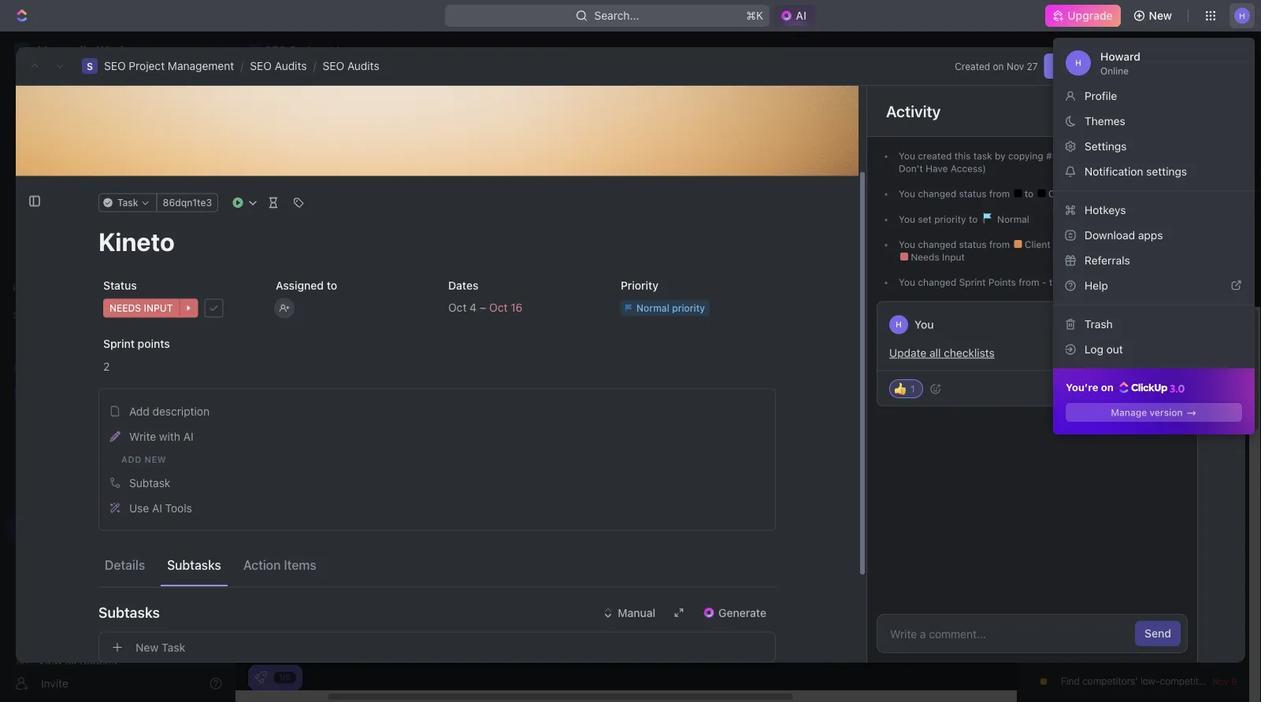 Task type: describe. For each thing, give the bounding box(es) containing it.
urgent tasks link
[[369, 142, 440, 164]]

sidebar navigation
[[0, 32, 236, 703]]

sprint inside "task sidebar content" section
[[959, 277, 986, 288]]

ai inside use ai tools button
[[152, 502, 162, 515]]

created
[[918, 150, 952, 162]]

manage version
[[1111, 407, 1183, 418]]

settings
[[1085, 140, 1127, 153]]

oct for elevate marketing
[[1209, 407, 1224, 418]]

created this task by copying
[[916, 150, 1046, 162]]

86dqn1te3 button
[[156, 194, 218, 212]]

s for seo project management link corresponding to seo project management, , element to the middle
[[87, 61, 93, 72]]

you up all
[[915, 318, 934, 331]]

dashboards link
[[6, 157, 221, 182]]

user group image
[[16, 389, 28, 399]]

share button up online
[[1087, 38, 1137, 63]]

write with ai button
[[104, 424, 771, 450]]

set priority to
[[916, 214, 981, 225]]

hotkeys button
[[1060, 198, 1249, 223]]

search
[[1009, 146, 1046, 159]]

profile
[[1085, 89, 1118, 102]]

to up the referrals
[[1088, 239, 1097, 250]]

needs input
[[908, 252, 965, 263]]

download apps
[[1085, 229, 1163, 242]]

log
[[1085, 343, 1104, 356]]

1 / from the left
[[241, 59, 244, 72]]

plan
[[1061, 616, 1080, 627]]

don't
[[899, 163, 923, 174]]

generate
[[719, 607, 767, 620]]

2 vertical spatial from
[[1019, 277, 1040, 288]]

home link
[[6, 76, 221, 102]]

action items
[[243, 558, 316, 573]]

send button
[[1136, 622, 1181, 647]]

referrals button
[[1060, 248, 1249, 273]]

details button
[[98, 552, 151, 580]]

trash
[[1085, 318, 1113, 331]]

seo project management link for seo project management, , element to the middle
[[104, 59, 234, 72]]

team space link
[[38, 381, 217, 407]]

from for needs input
[[990, 239, 1010, 250]]

you down 'needs'
[[899, 277, 916, 288]]

to right 'assigned'
[[327, 279, 337, 292]]

upgrade link
[[1046, 5, 1121, 27]]

urgent tasks
[[372, 146, 440, 159]]

h inside dropdown button
[[1240, 11, 1246, 20]]

overdue for overdue
[[1108, 252, 1149, 264]]

team
[[38, 387, 65, 400]]

1/5
[[279, 673, 291, 682]]

tasks
[[1222, 286, 1246, 297]]

add description
[[129, 405, 210, 418]]

status for open
[[959, 188, 987, 199]]

elevate
[[1061, 407, 1093, 418]]

open
[[1046, 188, 1073, 199]]

created
[[955, 61, 991, 72]]

input
[[942, 252, 965, 263]]

mins for 16 mins
[[1154, 188, 1175, 199]]

add for add description
[[129, 405, 150, 418]]

s inside s seo project management
[[253, 46, 258, 55]]

31
[[1227, 437, 1237, 448]]

normal
[[995, 214, 1030, 225]]

seo project management / seo audits / seo audits
[[104, 59, 380, 72]]

docs link
[[6, 130, 221, 155]]

customize
[[1127, 146, 1183, 159]]

8
[[1231, 587, 1237, 597]]

2 vertical spatial oct
[[1210, 437, 1225, 448]]

2 nov 7 from the top
[[1213, 557, 1237, 567]]

pulse
[[38, 189, 66, 202]]

on for share
[[993, 61, 1004, 72]]

titles
[[1128, 616, 1150, 627]]

s for seo project management link in the tree
[[19, 522, 25, 533]]

1
[[911, 384, 915, 395]]

reply
[[1147, 384, 1172, 395]]

pencil image
[[110, 432, 120, 442]]

add new
[[121, 455, 167, 465]]

settings
[[1147, 165, 1187, 178]]

you're on
[[1066, 382, 1117, 394]]

new for add
[[145, 455, 167, 465]]

from for open
[[990, 188, 1010, 199]]

manage
[[1111, 407, 1147, 418]]

team space
[[38, 387, 100, 400]]

new for plan
[[1083, 616, 1101, 627]]

update for update all checklists
[[890, 347, 927, 360]]

new button
[[1127, 3, 1182, 28]]

docs
[[38, 136, 64, 149]]

page
[[1103, 616, 1125, 627]]

0 horizontal spatial share
[[1054, 59, 1084, 72]]

download
[[1085, 229, 1135, 242]]

status for needs input
[[959, 239, 987, 250]]

onboarding checklist button element
[[254, 672, 267, 685]]

howard
[[1101, 50, 1141, 63]]

automations button
[[1144, 39, 1225, 62]]

add description button
[[104, 399, 771, 424]]

project up the home link
[[129, 59, 165, 72]]

action
[[243, 558, 281, 573]]

log out button
[[1060, 337, 1249, 362]]

25
[[1226, 377, 1237, 388]]

update all checklists
[[890, 347, 995, 360]]

use ai tools button
[[104, 496, 771, 521]]

page for home page
[[1090, 347, 1112, 358]]

you changed sprint points from - to 2
[[899, 277, 1067, 288]]

notification
[[1085, 165, 1144, 178]]

download apps button
[[1060, 223, 1249, 248]]

out
[[1107, 343, 1123, 356]]

1 seo audits link from the left
[[250, 59, 307, 72]]

update for update url
[[1061, 646, 1094, 657]]

themes
[[1085, 115, 1126, 128]]

ai inside write with ai button
[[183, 430, 194, 443]]

dates
[[448, 279, 479, 292]]

themes button
[[1060, 109, 1249, 134]]

2 horizontal spatial seo project management, , element
[[249, 44, 262, 57]]

nov 9
[[1213, 677, 1237, 687]]

1 7 from the top
[[1232, 527, 1237, 537]]

1 nov 7 from the top
[[1213, 527, 1237, 537]]

use
[[129, 502, 149, 515]]

find
[[1061, 676, 1080, 687]]

new for new task
[[136, 641, 159, 654]]

to right -
[[1049, 277, 1058, 288]]

oct for career page
[[1209, 377, 1224, 388]]

changed for open
[[918, 188, 957, 199]]

howard online
[[1101, 50, 1141, 76]]

2 horizontal spatial tasks
[[1034, 219, 1069, 236]]

oct 25
[[1209, 377, 1237, 388]]

overview link
[[291, 142, 343, 164]]

created on nov 27
[[955, 61, 1038, 72]]

#32xmwqh (you don't have access)
[[899, 150, 1118, 174]]

assigned
[[276, 279, 324, 292]]

you up 'needs'
[[899, 239, 916, 250]]

1 vertical spatial h
[[1076, 58, 1082, 67]]

status
[[103, 279, 137, 292]]

version
[[1150, 407, 1183, 418]]

management inside tree
[[103, 521, 171, 534]]



Task type: locate. For each thing, give the bounding box(es) containing it.
update url
[[1061, 646, 1114, 657]]

1 vertical spatial mins
[[1154, 239, 1175, 250]]

0 vertical spatial sprint
[[959, 277, 986, 288]]

status down access)
[[959, 188, 987, 199]]

by right sort
[[1055, 286, 1065, 297]]

1 horizontal spatial seo project management, , element
[[82, 58, 98, 74]]

1 horizontal spatial seo audits link
[[323, 59, 380, 72]]

1 horizontal spatial update
[[1061, 646, 1094, 657]]

oct left 25
[[1209, 377, 1224, 388]]

1 audits from the left
[[275, 59, 307, 72]]

nov
[[1007, 61, 1024, 72], [1213, 527, 1230, 537], [1213, 557, 1230, 567], [1213, 587, 1229, 597], [1213, 677, 1229, 687]]

h button
[[1230, 3, 1255, 28]]

page for career page
[[1094, 377, 1116, 388]]

2 audits from the left
[[347, 59, 380, 72]]

0 horizontal spatial tasks
[[411, 146, 440, 159]]

2 horizontal spatial h
[[1240, 11, 1246, 20]]

on right you're at the right of page
[[1101, 382, 1114, 394]]

2 changed status from from the top
[[916, 239, 1013, 250]]

subtasks inside button
[[167, 558, 221, 573]]

1 vertical spatial nov 7
[[1213, 557, 1237, 567]]

items
[[284, 558, 316, 573]]

1 horizontal spatial new
[[1083, 616, 1101, 627]]

0 horizontal spatial new
[[136, 641, 159, 654]]

0 vertical spatial changed
[[918, 188, 957, 199]]

0 vertical spatial by
[[995, 150, 1006, 162]]

url
[[1096, 646, 1114, 657]]

low-
[[1141, 676, 1160, 687]]

update
[[890, 347, 927, 360], [1061, 646, 1094, 657]]

0 horizontal spatial ai
[[152, 502, 162, 515]]

generate button
[[693, 601, 776, 626]]

0 vertical spatial subtasks
[[167, 558, 221, 573]]

home up inbox
[[38, 82, 68, 95]]

on for manage version
[[1101, 382, 1114, 394]]

seo project management down use
[[38, 521, 171, 534]]

0 vertical spatial mins
[[1154, 188, 1175, 199]]

1 vertical spatial subtasks
[[98, 605, 160, 622]]

sprint points
[[103, 337, 170, 350]]

ai
[[183, 430, 194, 443], [152, 502, 162, 515]]

0 horizontal spatial sprint
[[103, 337, 135, 350]]

0 vertical spatial on
[[993, 61, 1004, 72]]

2 changed from the top
[[918, 239, 957, 250]]

add down write
[[121, 455, 142, 465]]

1 vertical spatial page
[[1094, 377, 1116, 388]]

1 vertical spatial by
[[1055, 286, 1065, 297]]

overview
[[294, 146, 343, 159]]

1 vertical spatial new
[[1083, 616, 1101, 627]]

priority
[[935, 214, 966, 225]]

client review
[[1022, 239, 1088, 250]]

0 vertical spatial oct
[[1209, 377, 1224, 388]]

1 horizontal spatial home
[[1061, 347, 1087, 358]]

you down don't
[[899, 188, 916, 199]]

2 / from the left
[[313, 59, 316, 72]]

changed status from for needs input
[[916, 239, 1013, 250]]

share
[[1097, 44, 1127, 57], [1054, 59, 1084, 72]]

0 horizontal spatial h
[[896, 320, 902, 329]]

search button
[[989, 142, 1050, 164]]

project up details button
[[63, 521, 100, 534]]

2 vertical spatial seo project management, , element
[[14, 520, 30, 536]]

1 horizontal spatial s
[[87, 61, 93, 72]]

online
[[1101, 65, 1129, 76]]

ai right with
[[183, 430, 194, 443]]

1 vertical spatial 7
[[1232, 557, 1237, 567]]

0 horizontal spatial audits
[[275, 59, 307, 72]]

27
[[1027, 61, 1038, 72]]

home inside sidebar 'navigation'
[[38, 82, 68, 95]]

search...
[[595, 9, 640, 22]]

subtasks button
[[161, 552, 228, 580]]

1 horizontal spatial h
[[1076, 58, 1082, 67]]

timeline link
[[572, 142, 619, 164]]

from up normal
[[990, 188, 1010, 199]]

timeline
[[575, 146, 619, 159]]

trash button
[[1060, 312, 1249, 337]]

inbox
[[38, 109, 65, 122]]

career page
[[1061, 377, 1116, 388]]

s inside tree
[[19, 522, 25, 533]]

ai right use
[[152, 502, 162, 515]]

1 horizontal spatial subtasks
[[167, 558, 221, 573]]

0 vertical spatial share
[[1097, 44, 1127, 57]]

you left set
[[899, 214, 916, 225]]

mins right 16
[[1154, 188, 1175, 199]]

task sidebar content section
[[867, 86, 1198, 663]]

to left open
[[1025, 188, 1037, 199]]

1 horizontal spatial on
[[1101, 382, 1114, 394]]

sort by
[[1034, 286, 1065, 297]]

0 horizontal spatial on
[[993, 61, 1004, 72]]

h
[[1240, 11, 1246, 20], [1076, 58, 1082, 67], [896, 320, 902, 329]]

changed down needs input
[[918, 277, 957, 288]]

tasks up client review
[[1034, 219, 1069, 236]]

add inside add description button
[[129, 405, 150, 418]]

subtask button
[[104, 471, 771, 496]]

2 mins from the top
[[1154, 239, 1175, 250]]

oct left 29
[[1209, 407, 1224, 418]]

apps
[[1138, 229, 1163, 242]]

seo project management link down use
[[38, 515, 217, 541]]

0 vertical spatial home
[[38, 82, 68, 95]]

2 7 from the top
[[1232, 557, 1237, 567]]

kineto
[[1061, 317, 1089, 328]]

this
[[955, 150, 971, 162]]

1 vertical spatial home
[[1061, 347, 1087, 358]]

overdue for overdue tasks
[[469, 146, 514, 159]]

upgrade
[[1068, 9, 1113, 22]]

invite
[[41, 678, 68, 691]]

0 vertical spatial 7
[[1232, 527, 1237, 537]]

access)
[[951, 163, 986, 174]]

2 seo audits link from the left
[[323, 59, 380, 72]]

0 horizontal spatial seo project management, , element
[[14, 520, 30, 536]]

seo project management link for seo project management, , element inside the sidebar 'navigation'
[[38, 515, 217, 541]]

changed status from down access)
[[916, 188, 1013, 199]]

0 vertical spatial add
[[129, 405, 150, 418]]

tasks left timeline link
[[516, 146, 546, 159]]

notification settings
[[1085, 165, 1187, 178]]

subtasks for subtasks button
[[167, 558, 221, 573]]

1 horizontal spatial by
[[1055, 286, 1065, 297]]

0 horizontal spatial by
[[995, 150, 1006, 162]]

1 changed from the top
[[918, 188, 957, 199]]

share button right 27
[[1045, 54, 1094, 79]]

0 vertical spatial seo project management, , element
[[249, 44, 262, 57]]

1 vertical spatial seo project management link
[[38, 515, 217, 541]]

spaces
[[13, 310, 46, 321]]

activity
[[886, 102, 941, 120]]

changed status from up input
[[916, 239, 1013, 250]]

on right created
[[993, 61, 1004, 72]]

0 vertical spatial page
[[1090, 347, 1112, 358]]

update left the url
[[1061, 646, 1094, 657]]

changed down have
[[918, 188, 957, 199]]

home
[[38, 82, 68, 95], [1061, 347, 1087, 358]]

1 horizontal spatial overdue
[[1108, 252, 1149, 264]]

0 vertical spatial ai
[[183, 430, 194, 443]]

1 vertical spatial overdue
[[1108, 252, 1149, 264]]

0 horizontal spatial new
[[145, 455, 167, 465]]

changed for needs input
[[918, 239, 957, 250]]

1 vertical spatial changed
[[918, 239, 957, 250]]

automations
[[1151, 44, 1217, 57]]

share right 27
[[1054, 59, 1084, 72]]

0 horizontal spatial home
[[38, 82, 68, 95]]

subtasks down tools
[[167, 558, 221, 573]]

-
[[1042, 277, 1047, 288]]

1 changed status from from the top
[[916, 188, 1013, 199]]

copying
[[1009, 150, 1044, 162]]

1 vertical spatial sprint
[[103, 337, 135, 350]]

reply button
[[1141, 380, 1179, 399]]

nov 7
[[1213, 527, 1237, 537], [1213, 557, 1237, 567]]

1 horizontal spatial share
[[1097, 44, 1127, 57]]

11
[[1142, 239, 1151, 250]]

2 status from the top
[[959, 239, 987, 250]]

1 vertical spatial changed status from
[[916, 239, 1013, 250]]

1 vertical spatial s
[[87, 61, 93, 72]]

new right plan
[[1083, 616, 1101, 627]]

1 vertical spatial share
[[1054, 59, 1084, 72]]

0 vertical spatial new
[[1149, 9, 1172, 22]]

subtasks up new task
[[98, 605, 160, 622]]

home for home page
[[1061, 347, 1087, 358]]

1 vertical spatial update
[[1061, 646, 1094, 657]]

Edit task name text field
[[98, 227, 776, 257]]

1 horizontal spatial sprint
[[959, 277, 986, 288]]

tasks for urgent tasks
[[411, 146, 440, 159]]

⌘k
[[747, 9, 764, 22]]

tree containing team space
[[6, 328, 221, 701]]

subtasks for subtasks dropdown button
[[98, 605, 160, 622]]

0 vertical spatial s
[[253, 46, 258, 55]]

0 vertical spatial overdue
[[469, 146, 514, 159]]

tree
[[6, 328, 221, 701]]

0 horizontal spatial seo project management
[[38, 521, 171, 534]]

page down trash at top right
[[1090, 347, 1112, 358]]

1 vertical spatial oct
[[1209, 407, 1224, 418]]

0 vertical spatial update
[[890, 347, 927, 360]]

s
[[253, 46, 258, 55], [87, 61, 93, 72], [19, 522, 25, 533]]

add for add new
[[121, 455, 142, 465]]

task
[[162, 641, 186, 654]]

1 vertical spatial from
[[990, 239, 1010, 250]]

changed status from for open
[[916, 188, 1013, 199]]

use ai tools
[[129, 502, 192, 515]]

update left all
[[890, 347, 927, 360]]

0 vertical spatial new
[[145, 455, 167, 465]]

0 vertical spatial nov 7
[[1213, 527, 1237, 537]]

profile button
[[1060, 84, 1249, 109]]

2 vertical spatial changed
[[918, 277, 957, 288]]

s seo project management
[[253, 44, 398, 57]]

0 horizontal spatial s
[[19, 522, 25, 533]]

sort
[[1034, 286, 1052, 297]]

0 horizontal spatial overdue
[[469, 146, 514, 159]]

project up urgent
[[322, 94, 392, 120]]

inbox link
[[6, 103, 221, 128]]

seo project management up urgent tasks
[[273, 94, 534, 120]]

subtasks
[[167, 558, 221, 573], [98, 605, 160, 622]]

nov 8
[[1213, 587, 1237, 597]]

0 vertical spatial from
[[990, 188, 1010, 199]]

on
[[993, 61, 1004, 72], [1101, 382, 1114, 394]]

project
[[290, 44, 327, 57], [129, 59, 165, 72], [322, 94, 392, 120], [63, 521, 100, 534]]

hotkeys
[[1085, 204, 1126, 217]]

seo
[[265, 44, 287, 57], [104, 59, 126, 72], [250, 59, 272, 72], [323, 59, 344, 72], [273, 94, 317, 120], [38, 521, 60, 534]]

needs
[[911, 252, 940, 263]]

seo project management link up the home link
[[104, 59, 234, 72]]

1 horizontal spatial new
[[1149, 9, 1172, 22]]

status up input
[[959, 239, 987, 250]]

new inside new button
[[1149, 9, 1172, 22]]

1 mins from the top
[[1154, 188, 1175, 199]]

mins for 11 mins
[[1154, 239, 1175, 250]]

page
[[1090, 347, 1112, 358], [1094, 377, 1116, 388]]

overdue tasks
[[469, 146, 546, 159]]

1 status from the top
[[959, 188, 987, 199]]

onboarding checklist button image
[[254, 672, 267, 685]]

seo project management inside tree
[[38, 521, 171, 534]]

share up online
[[1097, 44, 1127, 57]]

0 horizontal spatial subtasks
[[98, 605, 160, 622]]

mins right "11"
[[1154, 239, 1175, 250]]

new up automations
[[1149, 9, 1172, 22]]

pulse link
[[6, 184, 221, 209]]

tasks for overdue tasks
[[516, 146, 546, 159]]

new left the task
[[136, 641, 159, 654]]

1 horizontal spatial seo project management
[[273, 94, 534, 120]]

0 horizontal spatial update
[[890, 347, 927, 360]]

2 vertical spatial s
[[19, 522, 25, 533]]

0 vertical spatial seo project management
[[273, 94, 534, 120]]

1 horizontal spatial tasks
[[516, 146, 546, 159]]

seo project management link inside tree
[[38, 515, 217, 541]]

seo project management, , element
[[249, 44, 262, 57], [82, 58, 98, 74], [14, 520, 30, 536]]

3 changed from the top
[[918, 277, 957, 288]]

customize button
[[1107, 142, 1187, 164]]

new up subtask
[[145, 455, 167, 465]]

2 vertical spatial h
[[896, 320, 902, 329]]

add up write
[[129, 405, 150, 418]]

tree inside sidebar 'navigation'
[[6, 328, 221, 701]]

new inside new task button
[[136, 641, 159, 654]]

0 vertical spatial h
[[1240, 11, 1246, 20]]

1 horizontal spatial ai
[[183, 430, 194, 443]]

overdue tasks link
[[466, 142, 546, 164]]

#32xmwqh
[[1046, 150, 1095, 162]]

you up don't
[[899, 150, 916, 162]]

by inside "task sidebar content" section
[[995, 150, 1006, 162]]

2
[[1061, 277, 1067, 288]]

1 vertical spatial ai
[[152, 502, 162, 515]]

0 vertical spatial changed status from
[[916, 188, 1013, 199]]

review
[[1054, 239, 1085, 250]]

space
[[68, 387, 100, 400]]

page right career
[[1094, 377, 1116, 388]]

from down normal
[[990, 239, 1010, 250]]

project up seo project management / seo audits / seo audits
[[290, 44, 327, 57]]

unscheduled
[[1034, 252, 1097, 264]]

to right priority on the top
[[969, 214, 978, 225]]

project inside tree
[[63, 521, 100, 534]]

points
[[989, 277, 1016, 288]]

favorites
[[13, 283, 54, 294]]

(you
[[1098, 150, 1118, 162]]

0 vertical spatial status
[[959, 188, 987, 199]]

from left -
[[1019, 277, 1040, 288]]

1 vertical spatial seo project management, , element
[[82, 58, 98, 74]]

seo project management, , element inside sidebar 'navigation'
[[14, 520, 30, 536]]

1 vertical spatial new
[[136, 641, 159, 654]]

subtasks inside dropdown button
[[98, 605, 160, 622]]

mins
[[1154, 188, 1175, 199], [1154, 239, 1175, 250]]

changed status from
[[916, 188, 1013, 199], [916, 239, 1013, 250]]

1 vertical spatial on
[[1101, 382, 1114, 394]]

h inside "task sidebar content" section
[[896, 320, 902, 329]]

description
[[153, 405, 210, 418]]

1 horizontal spatial /
[[313, 59, 316, 72]]

update inside "task sidebar content" section
[[890, 347, 927, 360]]

1 vertical spatial seo project management
[[38, 521, 171, 534]]

by right task at the right of page
[[995, 150, 1006, 162]]

home down kineto
[[1061, 347, 1087, 358]]

7
[[1232, 527, 1237, 537], [1232, 557, 1237, 567]]

client
[[1025, 239, 1051, 250]]

settings button
[[1060, 134, 1249, 159]]

changed up needs input
[[918, 239, 957, 250]]

0 horizontal spatial seo audits link
[[250, 59, 307, 72]]

2 horizontal spatial s
[[253, 46, 258, 55]]

1 vertical spatial add
[[121, 455, 142, 465]]

new for new
[[1149, 9, 1172, 22]]

1 horizontal spatial audits
[[347, 59, 380, 72]]

oct left 31
[[1210, 437, 1225, 448]]

0 horizontal spatial /
[[241, 59, 244, 72]]

1 vertical spatial status
[[959, 239, 987, 250]]

home for home
[[38, 82, 68, 95]]

tasks right urgent
[[411, 146, 440, 159]]

help button
[[1060, 273, 1249, 299]]

seo inside sidebar 'navigation'
[[38, 521, 60, 534]]

0 vertical spatial seo project management link
[[104, 59, 234, 72]]



Task type: vqa. For each thing, say whether or not it's contained in the screenshot.
S SEO Project Management
yes



